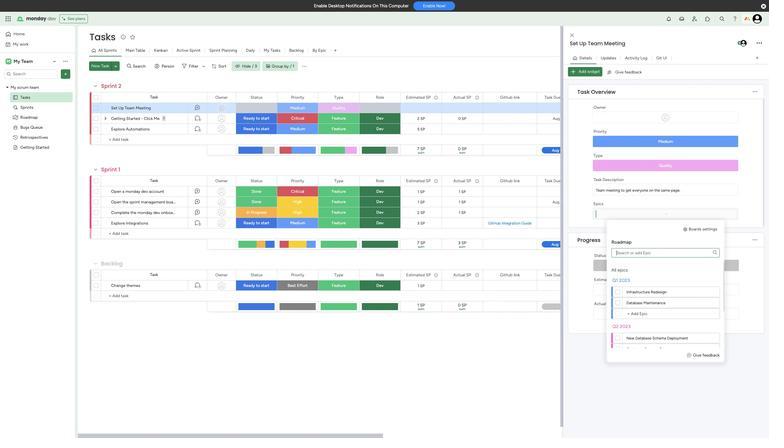 Task type: locate. For each thing, give the bounding box(es) containing it.
2 vertical spatial dev
[[153, 210, 160, 215]]

database down infrastructure
[[627, 301, 643, 305]]

None search field
[[612, 248, 720, 258]]

1 horizontal spatial dev
[[141, 189, 148, 194]]

0 vertical spatial link
[[514, 95, 520, 100]]

1 task due date from the top
[[545, 95, 571, 100]]

1 sp
[[418, 190, 425, 194], [459, 190, 466, 194], [418, 200, 425, 204], [459, 200, 466, 204], [459, 211, 466, 215], [418, 284, 425, 288]]

2 role from the top
[[376, 178, 384, 183]]

started inside list box
[[35, 145, 49, 150]]

all for all epics
[[612, 268, 617, 273]]

public board image left the getting started
[[13, 145, 18, 150]]

0 horizontal spatial backlog
[[101, 260, 123, 267]]

6 feature from the top
[[332, 221, 346, 226]]

maria williams image left options image
[[740, 39, 748, 47]]

guide
[[522, 221, 532, 226]]

public board image down scrum
[[13, 95, 18, 100]]

explore down complete on the top left
[[111, 221, 125, 226]]

1 vertical spatial public board image
[[13, 145, 18, 150]]

all left epics
[[612, 268, 617, 273]]

7 feature from the top
[[332, 283, 346, 288]]

4 ready from the top
[[244, 283, 255, 288]]

sprints inside button
[[104, 48, 117, 53]]

2023 for q2 2023
[[620, 324, 631, 330]]

all down tasks field at the top of the page
[[98, 48, 103, 53]]

tasks
[[89, 30, 116, 44], [271, 48, 281, 53], [20, 95, 30, 100]]

0 vertical spatial list box
[[0, 81, 75, 232]]

0 vertical spatial database
[[627, 301, 643, 305]]

team left meeting
[[596, 188, 606, 193]]

in
[[247, 210, 250, 215]]

0 vertical spatial up
[[580, 40, 587, 47]]

Search in workspace field
[[12, 71, 49, 77]]

1 + add task text field from the top
[[104, 136, 205, 143]]

sprint inside button
[[210, 48, 221, 53]]

aug left 11
[[553, 116, 560, 121]]

3 github from the top
[[500, 273, 513, 278]]

0 vertical spatial actual sp field
[[452, 94, 473, 101]]

1 vertical spatial give feedback
[[694, 353, 720, 358]]

tasks down my scrum team
[[20, 95, 30, 100]]

dev left see
[[48, 15, 56, 22]]

2023 right q1
[[620, 278, 631, 283]]

sum inside the 1 sp sum
[[418, 307, 425, 311]]

1 owner field from the top
[[214, 94, 229, 101]]

epic
[[319, 48, 327, 53]]

1 inside the 1 sp sum
[[418, 303, 419, 308]]

1 vertical spatial aug
[[553, 200, 560, 204]]

enable
[[314, 3, 327, 9], [424, 4, 436, 8]]

Tasks field
[[88, 30, 117, 44]]

add view image right epic
[[335, 48, 337, 53]]

feedback down activity
[[625, 70, 642, 75]]

this
[[380, 3, 388, 9]]

sprints down tasks field at the top of the page
[[104, 48, 117, 53]]

0 vertical spatial open
[[111, 189, 121, 194]]

infrastructure
[[627, 290, 651, 294]]

7
[[417, 147, 420, 152], [417, 241, 420, 246]]

complete the monday dev onboarding flow
[[111, 210, 191, 215]]

Estimated SP field
[[405, 94, 433, 101], [405, 178, 433, 184], [405, 272, 433, 279]]

1 vertical spatial meeting
[[136, 106, 151, 111]]

1 ready from the top
[[244, 116, 255, 121]]

2 estimated sp field from the top
[[405, 178, 433, 184]]

3 ready to start from the top
[[244, 221, 270, 226]]

my
[[13, 42, 19, 47], [264, 48, 270, 53], [14, 58, 20, 64], [11, 85, 16, 90]]

arrow down image
[[200, 63, 207, 70]]

3 for 3 sp sum
[[459, 241, 461, 246]]

integration
[[502, 221, 521, 226]]

2 7 from the top
[[417, 241, 420, 246]]

aug
[[553, 116, 560, 121], [553, 200, 560, 204]]

up up details 'button'
[[580, 40, 587, 47]]

1 vertical spatial 2 sp
[[418, 211, 425, 215]]

2 vertical spatial link
[[514, 273, 520, 278]]

maria williams image
[[753, 14, 763, 24], [740, 39, 748, 47]]

all inside list box
[[612, 268, 617, 273]]

2 column information image from the top
[[434, 179, 439, 183]]

1 vertical spatial dapulse drag handle 3 image
[[572, 238, 575, 242]]

to for explore automations
[[256, 127, 260, 132]]

see plans button
[[60, 14, 88, 23]]

1 vertical spatial open
[[111, 200, 121, 205]]

bugs
[[20, 125, 29, 130]]

dev for open
[[141, 189, 148, 194]]

aug 11
[[553, 116, 565, 121]]

2 sp
[[418, 116, 425, 121], [418, 211, 425, 215]]

2 vertical spatial type field
[[333, 272, 345, 279]]

2 explore from the top
[[111, 221, 125, 226]]

1 vertical spatial all
[[612, 268, 617, 273]]

1 horizontal spatial 3
[[418, 221, 420, 226]]

2 ready from the top
[[244, 127, 255, 132]]

aug for aug 14
[[553, 200, 560, 204]]

sprint for sprint 1
[[101, 166, 117, 173]]

1 vertical spatial explore
[[111, 221, 125, 226]]

monday up home button
[[26, 15, 46, 22]]

0 horizontal spatial getting
[[20, 145, 34, 150]]

my right "daily"
[[264, 48, 270, 53]]

3 start from the top
[[261, 221, 270, 226]]

2 horizontal spatial tasks
[[271, 48, 281, 53]]

monday for open
[[126, 189, 140, 194]]

2 task due date from the top
[[545, 178, 571, 183]]

2 date from the top
[[562, 178, 571, 183]]

1 explore from the top
[[111, 127, 125, 132]]

open left a
[[111, 189, 121, 194]]

my right the caret down "icon" on the top left of the page
[[11, 85, 16, 90]]

3 task due date field from the top
[[544, 272, 573, 279]]

infrastructure redesign
[[627, 290, 667, 294]]

sprint 2
[[101, 82, 122, 90]]

Task Due Date field
[[544, 94, 573, 101], [544, 178, 573, 184], [544, 272, 573, 279]]

column information image for 2nd the actual sp "field" from the top of the page
[[475, 179, 480, 183]]

due
[[554, 95, 561, 100], [554, 178, 561, 183], [554, 273, 561, 278]]

enable inside button
[[424, 4, 436, 8]]

column information image for third the actual sp "field" from the bottom of the page
[[475, 95, 480, 100]]

2
[[118, 82, 122, 90], [418, 116, 420, 121], [418, 211, 420, 215]]

caret down image
[[6, 85, 9, 89]]

date
[[562, 95, 571, 100], [562, 178, 571, 183], [562, 273, 571, 278]]

new inside new task button
[[92, 64, 100, 69]]

1 vertical spatial critical
[[291, 189, 304, 194]]

by
[[313, 48, 318, 53]]

all for all sprints
[[98, 48, 103, 53]]

public board image for getting started
[[13, 145, 18, 150]]

0 vertical spatial quality
[[333, 106, 346, 111]]

team up details
[[588, 40, 603, 47]]

explore for explore integrations
[[111, 221, 125, 226]]

column information image
[[475, 95, 480, 100], [475, 179, 480, 183], [434, 273, 439, 278], [475, 273, 480, 278]]

7 down 5
[[417, 147, 420, 152]]

started up "explore automations"
[[126, 116, 140, 121]]

q1
[[613, 278, 619, 283]]

planning
[[222, 48, 237, 53]]

3 role field from the top
[[375, 272, 386, 279]]

7 sp sum down 5 sp
[[417, 147, 426, 155]]

7 sp sum
[[417, 147, 426, 155], [417, 241, 426, 249]]

owner for sprint 1's owner field
[[216, 178, 228, 183]]

2 vertical spatial priority field
[[290, 272, 306, 279]]

2023 right q2 in the bottom of the page
[[620, 324, 631, 330]]

my inside the 'workspace selection' "element"
[[14, 58, 20, 64]]

2 high from the top
[[294, 210, 302, 215]]

backlog button
[[285, 46, 308, 55]]

2 dapulse drag handle 3 image from the top
[[572, 238, 575, 242]]

tasks up "group"
[[271, 48, 281, 53]]

1 estimated sp field from the top
[[405, 94, 433, 101]]

my right workspace image at the left top
[[14, 58, 20, 64]]

2 task due date field from the top
[[544, 178, 573, 184]]

team up the search in workspace "field"
[[21, 58, 33, 64]]

owner for third owner field from the bottom
[[216, 95, 228, 100]]

2 start from the top
[[261, 127, 270, 132]]

- down same
[[666, 212, 668, 216]]

1 vertical spatial 0
[[458, 147, 461, 152]]

0 vertical spatial dapulse drag handle 3 image
[[572, 90, 575, 94]]

2 critical from the top
[[291, 189, 304, 194]]

set down close icon
[[570, 40, 579, 47]]

2 horizontal spatial 3
[[459, 241, 461, 246]]

my for my work
[[13, 42, 19, 47]]

1 priority field from the top
[[290, 94, 306, 101]]

/ right hide
[[252, 64, 254, 69]]

1 horizontal spatial give feedback
[[694, 353, 720, 358]]

integrations
[[126, 221, 148, 226]]

0 vertical spatial role
[[376, 95, 384, 100]]

-
[[141, 116, 143, 121], [666, 212, 668, 216]]

owner field for backlog
[[214, 272, 229, 279]]

2 0 sp sum from the top
[[458, 303, 467, 311]]

0 vertical spatial meeting
[[605, 40, 626, 47]]

7 down "3 sp"
[[417, 241, 420, 246]]

status for 1st status field from the bottom of the page
[[251, 273, 263, 278]]

0 horizontal spatial the
[[122, 200, 129, 205]]

dev down management
[[153, 210, 160, 215]]

0 horizontal spatial up
[[119, 106, 124, 111]]

/ right the "by"
[[290, 64, 292, 69]]

1 vertical spatial roadmap
[[612, 240, 632, 245]]

+ add task text field down themes
[[104, 293, 205, 300]]

focus
[[660, 347, 670, 352]]

up up getting started - click me
[[119, 106, 124, 111]]

change
[[111, 283, 126, 288]]

owner for backlog owner field
[[216, 273, 228, 278]]

1 0 sp sum from the top
[[458, 147, 467, 155]]

all
[[98, 48, 103, 53], [612, 268, 617, 273]]

the right "on"
[[655, 188, 661, 193]]

sprint
[[190, 48, 201, 53], [210, 48, 221, 53], [101, 82, 117, 90], [101, 166, 117, 173]]

1 type field from the top
[[333, 94, 345, 101]]

2 vertical spatial role
[[376, 273, 384, 278]]

actual sp for 2nd the actual sp "field" from the top of the page
[[454, 178, 472, 183]]

1 open from the top
[[111, 189, 121, 194]]

dapulse drag handle 3 image
[[572, 90, 575, 94], [572, 238, 575, 242]]

0 sp sum
[[458, 147, 467, 155], [458, 303, 467, 311]]

add view image down options image
[[757, 56, 759, 60]]

4 ready to start from the top
[[244, 283, 270, 288]]

new down all sprints button
[[92, 64, 100, 69]]

1 horizontal spatial add view image
[[757, 56, 759, 60]]

plans
[[76, 16, 85, 21]]

2 github from the top
[[500, 178, 513, 183]]

everyone
[[633, 188, 649, 193]]

1 vertical spatial + add task text field
[[104, 293, 205, 300]]

priority
[[291, 95, 305, 100], [594, 129, 607, 134], [291, 178, 305, 183], [291, 273, 305, 278]]

1 vertical spatial link
[[514, 178, 520, 183]]

sprint inside field
[[101, 166, 117, 173]]

the for high
[[130, 210, 137, 215]]

1 vertical spatial monday
[[126, 189, 140, 194]]

2 type field from the top
[[333, 178, 345, 184]]

1 vertical spatial actual sp field
[[452, 178, 473, 184]]

Github link field
[[499, 94, 522, 101], [499, 178, 522, 184], [499, 272, 522, 279]]

2023
[[620, 278, 631, 283], [620, 324, 631, 330]]

medium
[[290, 106, 305, 111], [290, 127, 305, 132], [659, 139, 674, 144], [290, 221, 305, 226]]

team inside set up team meeting field
[[588, 40, 603, 47]]

give feedback down activity
[[616, 70, 642, 75]]

getting
[[111, 116, 125, 121], [20, 145, 34, 150]]

0 vertical spatial priority field
[[290, 94, 306, 101]]

0 vertical spatial 2 sp
[[418, 116, 425, 121]]

enable left now!
[[424, 4, 436, 8]]

meeting up updates
[[605, 40, 626, 47]]

getting started
[[20, 145, 49, 150]]

open the sprint management board
[[111, 200, 177, 205]]

sprint inside "button"
[[190, 48, 201, 53]]

boards settings
[[689, 227, 718, 232]]

desktop
[[329, 3, 345, 9]]

1 vertical spatial 7
[[417, 241, 420, 246]]

Role field
[[375, 94, 386, 101], [375, 178, 386, 184], [375, 272, 386, 279]]

Status field
[[249, 94, 264, 101], [249, 178, 264, 184], [249, 272, 264, 279]]

+ add task text field down "automations"
[[104, 136, 205, 143]]

1 button for change themes
[[188, 280, 207, 291]]

3 sp
[[418, 221, 425, 226]]

meeting up 'click'
[[136, 106, 151, 111]]

getting down the retrospectives
[[20, 145, 34, 150]]

computer
[[389, 3, 409, 9]]

list box containing q1 2023
[[607, 262, 725, 412]]

team up getting started - click me
[[125, 106, 135, 111]]

2 7 sp sum from the top
[[417, 241, 426, 249]]

- left 'click'
[[141, 116, 143, 121]]

give down updates button
[[616, 70, 624, 75]]

my inside list box
[[11, 85, 16, 90]]

list box
[[0, 81, 75, 232], [607, 262, 725, 412]]

+ Add task text field
[[104, 136, 205, 143], [104, 293, 205, 300]]

to for change themes
[[256, 283, 260, 288]]

1 horizontal spatial list box
[[607, 262, 725, 412]]

my tasks button
[[260, 46, 285, 55]]

tasks up all sprints button
[[89, 30, 116, 44]]

0 vertical spatial github
[[500, 95, 513, 100]]

1 vertical spatial database
[[636, 336, 652, 341]]

tasks inside list box
[[20, 95, 30, 100]]

backlog inside button
[[289, 48, 304, 53]]

1 vertical spatial maria williams image
[[740, 39, 748, 47]]

enable now! button
[[414, 2, 456, 10]]

team
[[30, 85, 39, 90]]

0 vertical spatial the
[[655, 188, 661, 193]]

7 sp sum down "3 sp"
[[417, 241, 426, 249]]

sprint inside field
[[101, 82, 117, 90]]

0 vertical spatial set
[[570, 40, 579, 47]]

backlog up menu image
[[289, 48, 304, 53]]

my work
[[13, 42, 29, 47]]

the left sprint
[[122, 200, 129, 205]]

give feedback right v2 user feedback image
[[694, 353, 720, 358]]

sprints up bugs on the left top
[[20, 105, 33, 110]]

1 vertical spatial add view image
[[757, 56, 759, 60]]

angle down image
[[114, 64, 117, 68]]

enable left desktop
[[314, 3, 327, 9]]

3 status field from the top
[[249, 272, 264, 279]]

Sprint 1 field
[[100, 166, 122, 174]]

0
[[459, 116, 461, 121], [458, 147, 461, 152], [458, 303, 461, 308]]

2 due from the top
[[554, 178, 561, 183]]

add to favorites image
[[130, 34, 136, 40]]

hide / 3
[[242, 64, 257, 69]]

now!
[[437, 4, 446, 8]]

actual
[[454, 95, 466, 100], [454, 178, 466, 183], [454, 273, 466, 278], [595, 302, 607, 307]]

roadmap up epics
[[612, 240, 632, 245]]

0 horizontal spatial 3
[[255, 64, 257, 69]]

1 dapulse drag handle 3 image from the top
[[572, 90, 575, 94]]

success
[[645, 347, 659, 352]]

1 horizontal spatial started
[[126, 116, 140, 121]]

0 horizontal spatial -
[[141, 116, 143, 121]]

1 2 sp from the top
[[418, 116, 425, 121]]

database up 'customer success focus'
[[636, 336, 652, 341]]

new database schema deployment
[[627, 336, 689, 341]]

sprint 1
[[101, 166, 120, 173]]

a
[[122, 189, 125, 194]]

1 vertical spatial task due date
[[545, 178, 571, 183]]

3 feature from the top
[[332, 189, 346, 194]]

set up team meeting up updates
[[570, 40, 626, 47]]

1 vertical spatial date
[[562, 178, 571, 183]]

backlog up change
[[101, 260, 123, 267]]

1 column information image from the top
[[434, 95, 439, 100]]

1 vertical spatial role
[[376, 178, 384, 183]]

2 owner field from the top
[[214, 178, 229, 184]]

0 horizontal spatial set
[[111, 106, 118, 111]]

activity log
[[626, 55, 648, 60]]

Type field
[[333, 94, 345, 101], [333, 178, 345, 184], [333, 272, 345, 279]]

add view image
[[335, 48, 337, 53], [757, 56, 759, 60]]

new task button
[[89, 62, 112, 71]]

1 vertical spatial tasks
[[271, 48, 281, 53]]

aug left 14
[[553, 200, 560, 204]]

1 vertical spatial give
[[694, 353, 702, 358]]

set up team meeting inside set up team meeting field
[[570, 40, 626, 47]]

backlog inside field
[[101, 260, 123, 267]]

0 vertical spatial roadmap
[[20, 115, 38, 120]]

Priority field
[[290, 94, 306, 101], [290, 178, 306, 184], [290, 272, 306, 279]]

new for new database schema deployment
[[627, 336, 635, 341]]

ready for explore automations
[[244, 127, 255, 132]]

same
[[662, 188, 671, 193]]

ready to start
[[244, 116, 270, 121], [244, 127, 270, 132], [244, 221, 270, 226], [244, 283, 270, 288]]

2 / from the left
[[290, 64, 292, 69]]

getting started - click me
[[111, 116, 160, 121]]

2 vertical spatial estimated sp field
[[405, 272, 433, 279]]

sp inside "3 sp sum"
[[462, 241, 467, 246]]

3 dev from the top
[[377, 189, 384, 194]]

date for 2nd task due date field from the bottom
[[562, 178, 571, 183]]

0 vertical spatial github link
[[500, 95, 520, 100]]

Actual SP field
[[452, 94, 473, 101], [452, 178, 473, 184], [452, 272, 473, 279]]

0 vertical spatial 2023
[[620, 278, 631, 283]]

public board image
[[13, 95, 18, 100], [13, 145, 18, 150]]

1 vertical spatial quality
[[660, 163, 673, 168]]

getting inside list box
[[20, 145, 34, 150]]

start for change themes
[[261, 283, 270, 288]]

2 vertical spatial the
[[130, 210, 137, 215]]

0 horizontal spatial give feedback
[[616, 70, 642, 75]]

database maintenance
[[627, 301, 666, 305]]

1 github link from the top
[[500, 95, 520, 100]]

3 ready from the top
[[244, 221, 255, 226]]

3 date from the top
[[562, 273, 571, 278]]

0 horizontal spatial give
[[616, 70, 624, 75]]

1 public board image from the top
[[13, 95, 18, 100]]

4 start from the top
[[261, 283, 270, 288]]

6 dev from the top
[[377, 221, 384, 226]]

1 vertical spatial started
[[35, 145, 49, 150]]

3 inside "3 sp sum"
[[459, 241, 461, 246]]

0 vertical spatial + add task text field
[[104, 136, 205, 143]]

0 horizontal spatial sprints
[[20, 105, 33, 110]]

all epics
[[612, 268, 629, 273]]

0 horizontal spatial enable
[[314, 3, 327, 9]]

0 vertical spatial task due date
[[545, 95, 571, 100]]

estimated for second "estimated sp" field from the bottom
[[406, 178, 425, 183]]

explore integrations
[[111, 221, 148, 226]]

maria williams image down dapulse close icon
[[753, 14, 763, 24]]

sum
[[418, 151, 425, 155], [459, 151, 466, 155], [418, 245, 425, 249], [459, 245, 466, 249], [418, 307, 425, 311], [459, 307, 466, 311]]

2 vertical spatial owner field
[[214, 272, 229, 279]]

best
[[288, 283, 296, 288]]

updates button
[[597, 53, 621, 63]]

0 vertical spatial task due date field
[[544, 94, 573, 101]]

0 horizontal spatial new
[[92, 64, 100, 69]]

2 vertical spatial 3
[[459, 241, 461, 246]]

1 vertical spatial list box
[[607, 262, 725, 412]]

0 vertical spatial owner field
[[214, 94, 229, 101]]

+ Add Epic field
[[626, 311, 671, 317]]

sprint planning button
[[205, 46, 242, 55]]

0 vertical spatial type field
[[333, 94, 345, 101]]

the down sprint
[[130, 210, 137, 215]]

monday down open the sprint management board
[[138, 210, 152, 215]]

0 vertical spatial give feedback
[[616, 70, 642, 75]]

2 open from the top
[[111, 200, 121, 205]]

type for second type field
[[335, 178, 344, 183]]

2 ready to start from the top
[[244, 127, 270, 132]]

sp
[[426, 95, 431, 100], [467, 95, 472, 100], [421, 116, 425, 121], [462, 116, 467, 121], [421, 127, 425, 131], [421, 147, 426, 152], [462, 147, 467, 152], [426, 178, 431, 183], [467, 178, 472, 183], [421, 190, 425, 194], [462, 190, 466, 194], [421, 200, 425, 204], [462, 200, 466, 204], [421, 211, 425, 215], [462, 211, 466, 215], [421, 221, 425, 226], [421, 241, 426, 246], [462, 241, 467, 246], [426, 273, 431, 278], [467, 273, 472, 278], [614, 277, 619, 282], [421, 284, 425, 288], [608, 302, 613, 307], [420, 303, 425, 308], [462, 303, 467, 308]]

0 vertical spatial high
[[294, 200, 302, 205]]

1 horizontal spatial enable
[[424, 4, 436, 8]]

enable desktop notifications on this computer
[[314, 3, 409, 9]]

2 horizontal spatial dev
[[153, 210, 160, 215]]

3 github link field from the top
[[499, 272, 522, 279]]

feedback right v2 user feedback image
[[703, 353, 720, 358]]

dapulse drag handle 3 image for task overview
[[572, 90, 575, 94]]

m
[[7, 59, 10, 64]]

open up complete on the top left
[[111, 200, 121, 205]]

all inside button
[[98, 48, 103, 53]]

column information image
[[434, 95, 439, 100], [434, 179, 439, 183]]

main table
[[126, 48, 145, 53]]

boards settings button
[[681, 225, 720, 234]]

ui
[[664, 55, 668, 60]]

new up customer
[[627, 336, 635, 341]]

best effort
[[288, 283, 308, 288]]

started down the retrospectives
[[35, 145, 49, 150]]

2 sp up 5 sp
[[418, 116, 425, 121]]

set down sprint 2 field at the top
[[111, 106, 118, 111]]

1 vertical spatial getting
[[20, 145, 34, 150]]

2 horizontal spatial the
[[655, 188, 661, 193]]

2 sp up "3 sp"
[[418, 211, 425, 215]]

actual sp
[[454, 95, 472, 100], [454, 178, 472, 183], [454, 273, 472, 278], [595, 302, 613, 307]]

type
[[335, 95, 344, 100], [594, 153, 603, 158], [335, 178, 344, 183], [335, 273, 344, 278]]

by epic
[[313, 48, 327, 53]]

dev up open the sprint management board
[[141, 189, 148, 194]]

monday right a
[[126, 189, 140, 194]]

2 public board image from the top
[[13, 145, 18, 150]]

my left work
[[13, 42, 19, 47]]

github integration guide link
[[487, 221, 533, 226]]

0 horizontal spatial maria williams image
[[740, 39, 748, 47]]

1 date from the top
[[562, 95, 571, 100]]

Owner field
[[214, 94, 229, 101], [214, 178, 229, 184], [214, 272, 229, 279]]

give right v2 user feedback image
[[694, 353, 702, 358]]

more dots image
[[754, 90, 758, 94]]

roadmap up the bugs queue
[[20, 115, 38, 120]]

dapulse addbtn image
[[738, 41, 742, 45]]

backlog
[[289, 48, 304, 53], [101, 260, 123, 267]]

3 link from the top
[[514, 273, 520, 278]]

started for getting started - click me
[[126, 116, 140, 121]]

set up team meeting
[[570, 40, 626, 47], [111, 106, 151, 111]]

dapulse drag 2 image
[[565, 226, 567, 232]]

more dots image
[[754, 238, 758, 242]]

2 + add task text field from the top
[[104, 293, 205, 300]]

started
[[126, 116, 140, 121], [35, 145, 49, 150]]

1 horizontal spatial new
[[627, 336, 635, 341]]

getting up "explore automations"
[[111, 116, 125, 121]]

column information image for first the actual sp "field" from the bottom of the page
[[475, 273, 480, 278]]

set up team meeting up getting started - click me
[[111, 106, 151, 111]]

option
[[0, 82, 75, 83]]

sprint for sprint 2
[[101, 82, 117, 90]]

3 owner field from the top
[[214, 272, 229, 279]]

feature
[[332, 116, 346, 121], [332, 127, 346, 132], [332, 189, 346, 194], [332, 200, 346, 205], [332, 210, 346, 215], [332, 221, 346, 226], [332, 283, 346, 288]]

0 vertical spatial new
[[92, 64, 100, 69]]

options image
[[757, 39, 763, 47]]

1 vertical spatial set
[[111, 106, 118, 111]]

date for third task due date field from the bottom of the page
[[562, 95, 571, 100]]

0 vertical spatial getting
[[111, 116, 125, 121]]

column information image for second "estimated sp" field from the bottom
[[434, 179, 439, 183]]

1 vertical spatial column information image
[[434, 179, 439, 183]]

explore left "automations"
[[111, 127, 125, 132]]

maintenance
[[644, 301, 666, 305]]

public board image for tasks
[[13, 95, 18, 100]]

ready for explore integrations
[[244, 221, 255, 226]]

1 vertical spatial the
[[122, 200, 129, 205]]

0 horizontal spatial add view image
[[335, 48, 337, 53]]

3 due from the top
[[554, 273, 561, 278]]

1 due from the top
[[554, 95, 561, 100]]



Task type: describe. For each thing, give the bounding box(es) containing it.
actual sp for third the actual sp "field" from the bottom of the page
[[454, 95, 472, 100]]

estimated for first "estimated sp" field from the top
[[406, 95, 425, 100]]

monday for complete
[[138, 210, 152, 215]]

automations
[[126, 127, 150, 132]]

v2 search image
[[127, 63, 131, 70]]

3 github link from the top
[[500, 273, 520, 278]]

my tasks
[[264, 48, 281, 53]]

1 button for explore automations
[[188, 124, 207, 134]]

0 horizontal spatial set up team meeting
[[111, 106, 151, 111]]

getting for getting started - click me
[[111, 116, 125, 121]]

kanban
[[154, 48, 168, 53]]

start for explore integrations
[[261, 221, 270, 226]]

on
[[650, 188, 654, 193]]

main table button
[[121, 46, 150, 55]]

2 priority field from the top
[[290, 178, 306, 184]]

getting for getting started
[[20, 145, 34, 150]]

3 priority field from the top
[[290, 272, 306, 279]]

main
[[126, 48, 135, 53]]

ready for change themes
[[244, 283, 255, 288]]

hide
[[242, 64, 251, 69]]

options image
[[63, 71, 69, 77]]

0 vertical spatial monday
[[26, 15, 46, 22]]

the for dev
[[122, 200, 129, 205]]

started for getting started
[[35, 145, 49, 150]]

type for third type field from the top
[[335, 273, 344, 278]]

1 github from the top
[[500, 95, 513, 100]]

2 2 sp from the top
[[418, 211, 425, 215]]

see
[[68, 16, 75, 21]]

updates
[[601, 55, 617, 60]]

help image
[[733, 16, 739, 22]]

type for third type field from the bottom
[[335, 95, 344, 100]]

add
[[579, 69, 587, 74]]

1 vertical spatial 2
[[418, 116, 420, 121]]

1 inside field
[[118, 166, 120, 173]]

1 horizontal spatial roadmap
[[612, 240, 632, 245]]

details button
[[571, 53, 597, 63]]

select product image
[[5, 16, 11, 22]]

notifications image
[[667, 16, 672, 22]]

boards
[[689, 227, 702, 232]]

3 role from the top
[[376, 273, 384, 278]]

1 dev from the top
[[377, 116, 384, 121]]

bugs queue
[[20, 125, 43, 130]]

1 vertical spatial up
[[119, 106, 124, 111]]

invite members image
[[692, 16, 698, 22]]

column information image for first "estimated sp" field from the top
[[434, 95, 439, 100]]

enable for enable desktop notifications on this computer
[[314, 3, 327, 9]]

sort
[[219, 64, 227, 69]]

dapulse drag handle 3 image for progress
[[572, 238, 575, 242]]

1 horizontal spatial progress
[[578, 236, 601, 244]]

start for explore automations
[[261, 127, 270, 132]]

q1 2023
[[613, 278, 631, 283]]

4 dev from the top
[[377, 200, 384, 205]]

complete
[[111, 210, 129, 215]]

backlog for backlog field
[[101, 260, 123, 267]]

+ Add task text field
[[104, 230, 205, 237]]

5 feature from the top
[[332, 210, 346, 215]]

1 link from the top
[[514, 95, 520, 100]]

open for open a monday dev account
[[111, 189, 121, 194]]

v2 user feedback image
[[688, 352, 692, 359]]

1 horizontal spatial -
[[666, 212, 668, 216]]

github integration guide
[[489, 221, 532, 226]]

1 horizontal spatial quality
[[660, 163, 673, 168]]

3 type field from the top
[[333, 272, 345, 279]]

2 feature from the top
[[332, 127, 346, 132]]

0 horizontal spatial dev
[[48, 15, 56, 22]]

add widget button
[[569, 67, 603, 77]]

my scrum team
[[11, 85, 39, 90]]

on
[[373, 3, 379, 9]]

meeting inside field
[[605, 40, 626, 47]]

explore for explore automations
[[111, 127, 125, 132]]

account
[[149, 189, 164, 194]]

1 start from the top
[[261, 116, 270, 121]]

my team
[[14, 58, 33, 64]]

my for my team
[[14, 58, 20, 64]]

1 ready to start from the top
[[244, 116, 270, 121]]

2 link from the top
[[514, 178, 520, 183]]

2 github link from the top
[[500, 178, 520, 183]]

3 estimated sp field from the top
[[405, 272, 433, 279]]

team meeting to get everyone on the same page.
[[596, 188, 681, 193]]

2 vertical spatial 0
[[458, 303, 461, 308]]

customer
[[627, 347, 644, 352]]

git ui button
[[652, 53, 672, 63]]

0 horizontal spatial progress
[[251, 210, 267, 215]]

my work button
[[4, 40, 63, 49]]

Search or add Epic search field
[[612, 248, 720, 258]]

log
[[641, 55, 648, 60]]

filter
[[189, 64, 198, 69]]

dapulse close image
[[762, 4, 767, 9]]

1 role from the top
[[376, 95, 384, 100]]

scrum
[[17, 85, 29, 90]]

aug for aug 11
[[553, 116, 560, 121]]

sp inside the 1 sp sum
[[420, 303, 425, 308]]

5 dev from the top
[[377, 210, 384, 215]]

person
[[162, 64, 174, 69]]

widget
[[588, 69, 601, 74]]

5 sp
[[418, 127, 425, 131]]

0 vertical spatial 0
[[459, 116, 461, 121]]

1 status field from the top
[[249, 94, 264, 101]]

0 vertical spatial 3
[[255, 64, 257, 69]]

team inside the 'workspace selection' "element"
[[21, 58, 33, 64]]

ready to start for change themes
[[244, 283, 270, 288]]

meeting
[[607, 188, 621, 193]]

tasks inside the my tasks button
[[271, 48, 281, 53]]

to for explore integrations
[[256, 221, 260, 226]]

sprint planning
[[210, 48, 237, 53]]

click
[[144, 116, 153, 121]]

backlog for backlog button at the top left
[[289, 48, 304, 53]]

2 status field from the top
[[249, 178, 264, 184]]

my for my tasks
[[264, 48, 270, 53]]

inbox image
[[679, 16, 685, 22]]

board
[[166, 200, 177, 205]]

2 inside field
[[118, 82, 122, 90]]

active
[[177, 48, 189, 53]]

give feedback inside button
[[616, 70, 642, 75]]

1 github link field from the top
[[499, 94, 522, 101]]

7 dev from the top
[[377, 283, 384, 288]]

task inside button
[[101, 64, 109, 69]]

overview
[[592, 88, 616, 95]]

Set Up Team Meeting field
[[569, 40, 737, 47]]

date for 1st task due date field from the bottom
[[562, 273, 571, 278]]

q2
[[613, 324, 619, 330]]

1 high from the top
[[294, 200, 302, 205]]

workspace selection element
[[6, 58, 34, 65]]

Sprint 2 field
[[100, 82, 123, 90]]

list box containing my scrum team
[[0, 81, 75, 232]]

open a monday dev account
[[111, 189, 164, 194]]

sprint
[[130, 200, 140, 205]]

queue
[[30, 125, 43, 130]]

open for open the sprint management board
[[111, 200, 121, 205]]

status for 2nd status field
[[251, 178, 263, 183]]

give inside give feedback button
[[616, 70, 624, 75]]

ready to start for explore automations
[[244, 127, 270, 132]]

feedback inside button
[[625, 70, 642, 75]]

1 vertical spatial feedback
[[703, 353, 720, 358]]

3 for 3 sp
[[418, 221, 420, 226]]

3 task due date from the top
[[545, 273, 571, 278]]

0 vertical spatial -
[[141, 116, 143, 121]]

0 horizontal spatial meeting
[[136, 106, 151, 111]]

3 sp sum
[[459, 241, 467, 249]]

up inside field
[[580, 40, 587, 47]]

person button
[[152, 62, 178, 71]]

by
[[285, 64, 289, 69]]

1 vertical spatial sprints
[[20, 105, 33, 110]]

flow
[[183, 210, 191, 215]]

1 7 from the top
[[417, 147, 420, 152]]

actual sp for first the actual sp "field" from the bottom of the page
[[454, 273, 472, 278]]

workspace image
[[6, 58, 11, 65]]

git ui
[[657, 55, 668, 60]]

show board description image
[[120, 34, 127, 40]]

3 actual sp field from the top
[[452, 272, 473, 279]]

set inside field
[[570, 40, 579, 47]]

1 7 sp sum from the top
[[417, 147, 426, 155]]

Backlog field
[[100, 260, 124, 268]]

add widget
[[579, 69, 601, 74]]

1 feature from the top
[[332, 116, 346, 121]]

0 vertical spatial maria williams image
[[753, 14, 763, 24]]

dev for complete
[[153, 210, 160, 215]]

1 done from the top
[[252, 189, 262, 194]]

1 actual sp field from the top
[[452, 94, 473, 101]]

search everything image
[[720, 16, 726, 22]]

owner field for sprint 1
[[214, 178, 229, 184]]

all sprints button
[[89, 46, 121, 55]]

monday dev
[[26, 15, 56, 22]]

kanban button
[[150, 46, 172, 55]]

activity
[[626, 55, 640, 60]]

by epic button
[[308, 46, 331, 55]]

task overview
[[578, 88, 616, 95]]

menu image
[[302, 63, 308, 69]]

sum inside "3 sp sum"
[[459, 245, 466, 249]]

task description
[[594, 177, 624, 182]]

all sprints
[[98, 48, 117, 53]]

2 github link field from the top
[[499, 178, 522, 184]]

sprint for sprint planning
[[210, 48, 221, 53]]

enable for enable now!
[[424, 4, 436, 8]]

4 feature from the top
[[332, 200, 346, 205]]

2023 for q1 2023
[[620, 278, 631, 283]]

0 horizontal spatial quality
[[333, 106, 346, 111]]

ready to start for explore integrations
[[244, 221, 270, 226]]

1 sp sum
[[418, 303, 425, 311]]

github
[[489, 221, 501, 226]]

1 task due date field from the top
[[544, 94, 573, 101]]

enable now!
[[424, 4, 446, 8]]

0 sp
[[459, 116, 467, 121]]

page.
[[672, 188, 681, 193]]

2 vertical spatial 2
[[418, 211, 420, 215]]

settings
[[703, 227, 718, 232]]

status for 1st status field from the top of the page
[[251, 95, 263, 100]]

2 actual sp field from the top
[[452, 178, 473, 184]]

estimated for first "estimated sp" field from the bottom
[[406, 273, 425, 278]]

home
[[14, 31, 25, 36]]

filter button
[[180, 62, 207, 71]]

give feedback button
[[605, 68, 645, 77]]

search image
[[714, 251, 718, 255]]

1 / from the left
[[252, 64, 254, 69]]

epics
[[594, 202, 604, 207]]

my for my scrum team
[[11, 85, 16, 90]]

0 vertical spatial tasks
[[89, 30, 116, 44]]

2 role field from the top
[[375, 178, 386, 184]]

1 button for getting started - click me
[[188, 113, 207, 124]]

1 critical from the top
[[291, 116, 304, 121]]

new task
[[92, 64, 109, 69]]

1 role field from the top
[[375, 94, 386, 101]]

2 done from the top
[[252, 200, 262, 205]]

0 horizontal spatial roadmap
[[20, 115, 38, 120]]

2 dev from the top
[[377, 127, 384, 132]]

close image
[[571, 33, 574, 38]]

new for new task
[[92, 64, 100, 69]]

Search field
[[131, 62, 149, 70]]

workspace options image
[[63, 58, 69, 64]]

apps image
[[705, 16, 711, 22]]

group by / 1
[[272, 64, 295, 69]]

1 button for explore integrations
[[188, 218, 207, 229]]

notifications
[[346, 3, 372, 9]]



Task type: vqa. For each thing, say whether or not it's contained in the screenshot.
bottommost Maria Williams icon
no



